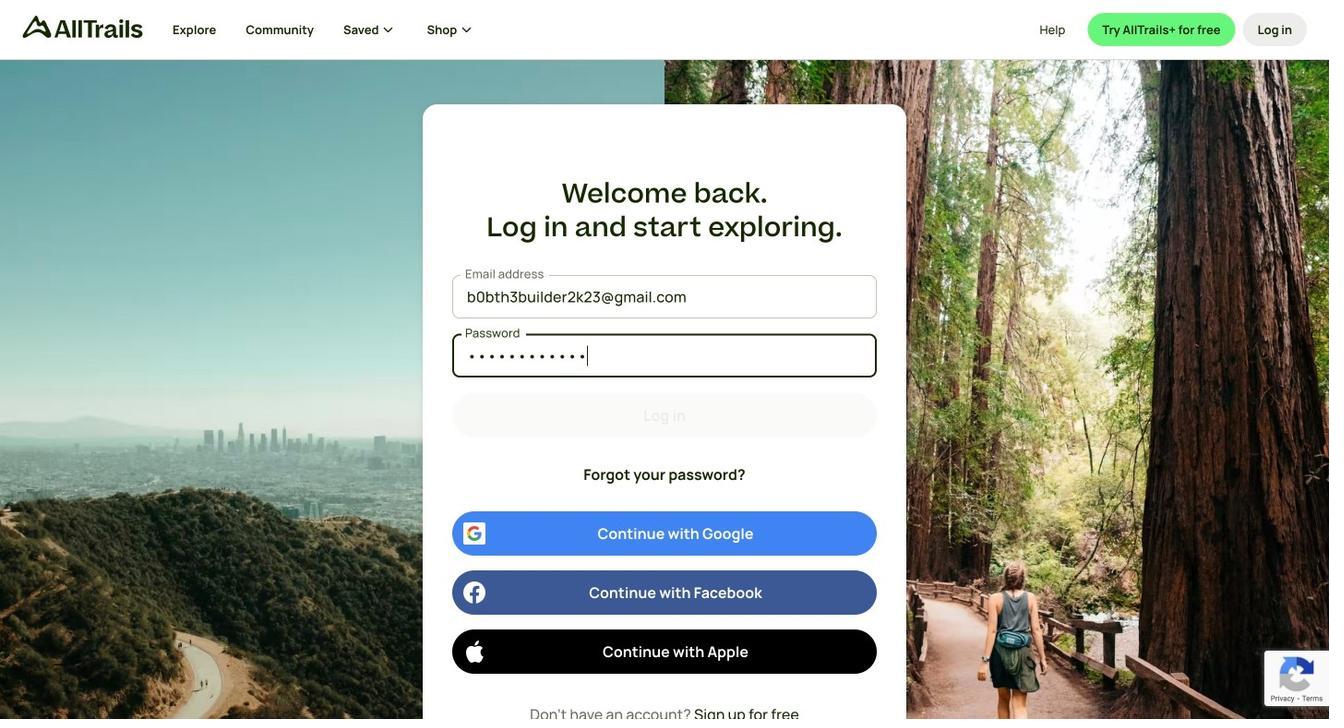 Task type: locate. For each thing, give the bounding box(es) containing it.
dialog
[[0, 0, 1330, 719]]

None password field
[[453, 336, 864, 376]]

on one side, people ride bikes up a scenic road with a city in the distance; on the other, a woman walks a flat trail through a quiet, old-growth forest. image
[[0, 60, 1330, 719]]

None email field
[[453, 277, 864, 317]]



Task type: vqa. For each thing, say whether or not it's contained in the screenshot.
'On one side, people ride bikes up a scenic road with a city in the distance; on the other, a woman walks a flat trail through a quiet, old-growth forest.' image
yes



